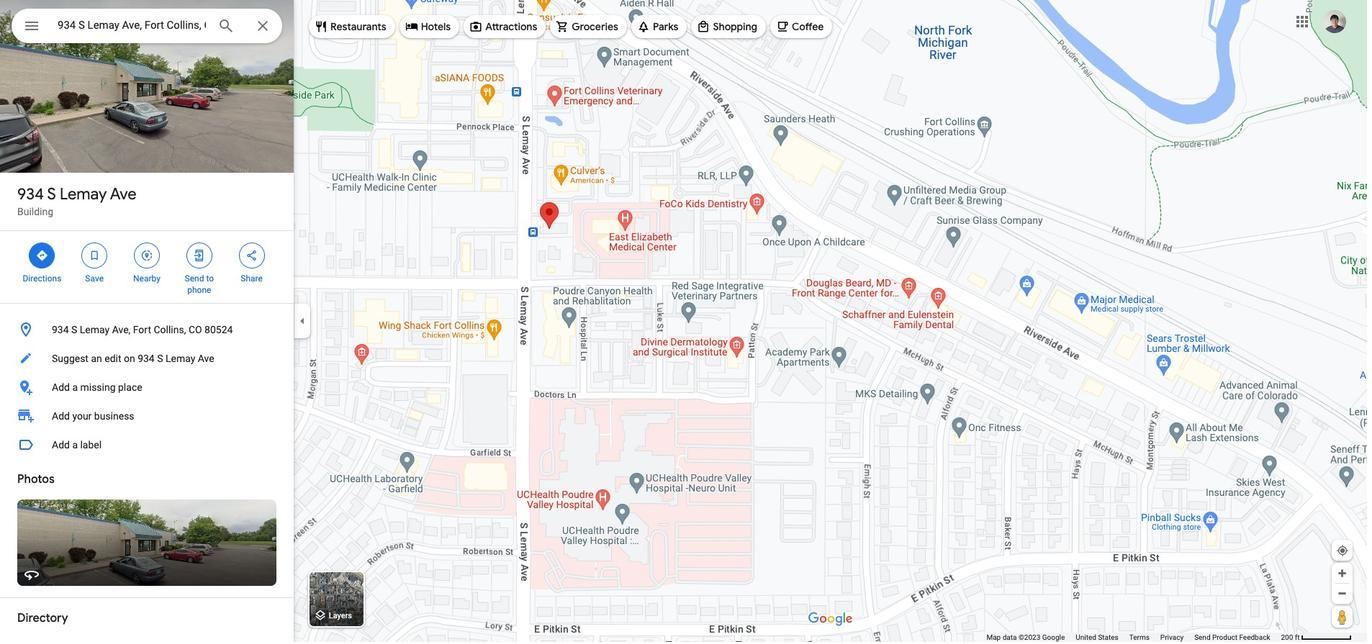 Task type: vqa. For each thing, say whether or not it's contained in the screenshot.
the leftmost 3
no



Task type: describe. For each thing, give the bounding box(es) containing it.
directions
[[23, 274, 61, 284]]

zoom out image
[[1338, 588, 1348, 599]]

terms button
[[1130, 633, 1150, 642]]

send to phone
[[185, 274, 214, 295]]

actions for 934 s lemay ave region
[[0, 231, 294, 303]]

fort
[[133, 324, 151, 336]]

lemay for ave
[[60, 184, 107, 205]]

shopping
[[713, 20, 758, 33]]

 search field
[[12, 9, 282, 46]]

missing
[[80, 382, 116, 393]]

google maps element
[[0, 0, 1368, 642]]

 button
[[12, 9, 52, 46]]

parks
[[653, 20, 679, 33]]

directory
[[17, 612, 68, 626]]

suggest
[[52, 353, 89, 364]]

200
[[1282, 634, 1294, 642]]

restaurants button
[[309, 9, 395, 44]]

add for add a missing place
[[52, 382, 70, 393]]

lemay inside button
[[166, 353, 195, 364]]

business
[[94, 411, 134, 422]]

suggest an edit on 934 s lemay ave
[[52, 353, 214, 364]]

map
[[987, 634, 1001, 642]]


[[140, 248, 153, 264]]

attractions
[[486, 20, 538, 33]]

add a missing place
[[52, 382, 142, 393]]

hotels button
[[400, 9, 460, 44]]

coffee
[[792, 20, 824, 33]]


[[23, 16, 40, 36]]

groceries button
[[550, 9, 627, 44]]

photos
[[17, 473, 55, 487]]


[[193, 248, 206, 264]]

send for send to phone
[[185, 274, 204, 284]]

200 ft
[[1282, 634, 1300, 642]]

parks button
[[632, 9, 687, 44]]

groceries
[[572, 20, 619, 33]]

map data ©2023 google
[[987, 634, 1065, 642]]

restaurants
[[331, 20, 387, 33]]

attractions button
[[464, 9, 546, 44]]

suggest an edit on 934 s lemay ave button
[[0, 344, 294, 373]]

934 for ave
[[17, 184, 44, 205]]

label
[[80, 439, 102, 451]]

add a missing place button
[[0, 373, 294, 402]]


[[245, 248, 258, 264]]

nearby
[[133, 274, 161, 284]]

200 ft button
[[1282, 634, 1353, 642]]

product
[[1213, 634, 1238, 642]]

80524
[[205, 324, 233, 336]]


[[36, 248, 49, 264]]

edit
[[105, 353, 121, 364]]

send product feedback button
[[1195, 633, 1271, 642]]

building
[[17, 206, 53, 218]]



Task type: locate. For each thing, give the bounding box(es) containing it.
shopping button
[[692, 9, 766, 44]]

s inside button
[[157, 353, 163, 364]]

1 vertical spatial lemay
[[80, 324, 110, 336]]

hotels
[[421, 20, 451, 33]]

934 inside "934 s lemay ave building"
[[17, 184, 44, 205]]

share
[[241, 274, 263, 284]]

add down suggest
[[52, 382, 70, 393]]

a inside button
[[72, 382, 78, 393]]

a left label
[[72, 439, 78, 451]]

1 horizontal spatial 934
[[52, 324, 69, 336]]

send left product on the right bottom of page
[[1195, 634, 1211, 642]]

934 s lemay ave, fort collins, co 80524
[[52, 324, 233, 336]]


[[88, 248, 101, 264]]

s inside button
[[71, 324, 77, 336]]

s
[[47, 184, 56, 205], [71, 324, 77, 336], [157, 353, 163, 364]]

1 vertical spatial a
[[72, 439, 78, 451]]

footer containing map data ©2023 google
[[987, 633, 1282, 642]]

1 horizontal spatial s
[[71, 324, 77, 336]]

data
[[1003, 634, 1017, 642]]

an
[[91, 353, 102, 364]]

934 S Lemay Ave, Fort Collins, CO 80524 field
[[12, 9, 282, 43]]

zoom in image
[[1338, 568, 1348, 579]]

None field
[[58, 17, 206, 34]]

add for add a label
[[52, 439, 70, 451]]

0 horizontal spatial send
[[185, 274, 204, 284]]

add inside add your business link
[[52, 411, 70, 422]]

a
[[72, 382, 78, 393], [72, 439, 78, 451]]

lemay for ave,
[[80, 324, 110, 336]]

add
[[52, 382, 70, 393], [52, 411, 70, 422], [52, 439, 70, 451]]

united
[[1076, 634, 1097, 642]]

united states
[[1076, 634, 1119, 642]]

a for missing
[[72, 382, 78, 393]]

2 add from the top
[[52, 411, 70, 422]]

a left missing
[[72, 382, 78, 393]]

0 horizontal spatial s
[[47, 184, 56, 205]]

s inside "934 s lemay ave building"
[[47, 184, 56, 205]]

s up suggest
[[71, 324, 77, 336]]

add left your
[[52, 411, 70, 422]]

lemay
[[60, 184, 107, 205], [80, 324, 110, 336], [166, 353, 195, 364]]

lemay down collins,
[[166, 353, 195, 364]]

states
[[1099, 634, 1119, 642]]

0 vertical spatial send
[[185, 274, 204, 284]]

0 vertical spatial ave
[[110, 184, 137, 205]]

ave inside suggest an edit on 934 s lemay ave button
[[198, 353, 214, 364]]

lemay up 
[[60, 184, 107, 205]]

add a label
[[52, 439, 102, 451]]

934 inside suggest an edit on 934 s lemay ave button
[[138, 353, 155, 364]]

0 vertical spatial s
[[47, 184, 56, 205]]

934 up suggest
[[52, 324, 69, 336]]

0 horizontal spatial 934
[[17, 184, 44, 205]]

s for ave
[[47, 184, 56, 205]]

1 a from the top
[[72, 382, 78, 393]]

add your business link
[[0, 402, 294, 431]]

1 vertical spatial add
[[52, 411, 70, 422]]

add a label button
[[0, 431, 294, 460]]

send product feedback
[[1195, 634, 1271, 642]]

2 vertical spatial 934
[[138, 353, 155, 364]]

on
[[124, 353, 135, 364]]

1 horizontal spatial ave
[[198, 353, 214, 364]]

footer inside google maps element
[[987, 633, 1282, 642]]

2 vertical spatial add
[[52, 439, 70, 451]]

show street view coverage image
[[1333, 606, 1353, 628]]

place
[[118, 382, 142, 393]]

collapse side panel image
[[295, 313, 310, 329]]

coffee button
[[771, 9, 833, 44]]

united states button
[[1076, 633, 1119, 642]]

3 add from the top
[[52, 439, 70, 451]]

show your location image
[[1337, 545, 1350, 557]]

save
[[85, 274, 104, 284]]

1 vertical spatial send
[[1195, 634, 1211, 642]]

2 a from the top
[[72, 439, 78, 451]]

lemay inside button
[[80, 324, 110, 336]]

0 vertical spatial lemay
[[60, 184, 107, 205]]

terms
[[1130, 634, 1150, 642]]

2 vertical spatial s
[[157, 353, 163, 364]]

0 horizontal spatial ave
[[110, 184, 137, 205]]

1 vertical spatial 934
[[52, 324, 69, 336]]

0 vertical spatial 934
[[17, 184, 44, 205]]

2 horizontal spatial 934
[[138, 353, 155, 364]]

footer
[[987, 633, 1282, 642]]

2 vertical spatial lemay
[[166, 353, 195, 364]]

your
[[72, 411, 92, 422]]

934 right on
[[138, 353, 155, 364]]

934 s lemay ave, fort collins, co 80524 button
[[0, 315, 294, 344]]

feedback
[[1240, 634, 1271, 642]]

934 inside 934 s lemay ave, fort collins, co 80524 button
[[52, 324, 69, 336]]

send
[[185, 274, 204, 284], [1195, 634, 1211, 642]]

s down collins,
[[157, 353, 163, 364]]

send up phone
[[185, 274, 204, 284]]

0 vertical spatial a
[[72, 382, 78, 393]]

934 s lemay ave building
[[17, 184, 137, 218]]

a for label
[[72, 439, 78, 451]]

2 horizontal spatial s
[[157, 353, 163, 364]]

0 vertical spatial add
[[52, 382, 70, 393]]

s for ave,
[[71, 324, 77, 336]]

934 up building
[[17, 184, 44, 205]]

©2023
[[1019, 634, 1041, 642]]

add left label
[[52, 439, 70, 451]]

ave,
[[112, 324, 131, 336]]

co
[[189, 324, 202, 336]]

lemay left 'ave,'
[[80, 324, 110, 336]]

send inside send to phone
[[185, 274, 204, 284]]

add for add your business
[[52, 411, 70, 422]]

collins,
[[154, 324, 186, 336]]

send inside button
[[1195, 634, 1211, 642]]

to
[[206, 274, 214, 284]]

google
[[1043, 634, 1065, 642]]

lemay inside "934 s lemay ave building"
[[60, 184, 107, 205]]

1 vertical spatial ave
[[198, 353, 214, 364]]

934 for ave,
[[52, 324, 69, 336]]

934 s lemay ave main content
[[0, 0, 294, 642]]

add your business
[[52, 411, 134, 422]]

privacy button
[[1161, 633, 1184, 642]]

1 horizontal spatial send
[[1195, 634, 1211, 642]]

1 vertical spatial s
[[71, 324, 77, 336]]

ave inside "934 s lemay ave building"
[[110, 184, 137, 205]]

add inside add a label button
[[52, 439, 70, 451]]

ft
[[1296, 634, 1300, 642]]

privacy
[[1161, 634, 1184, 642]]

phone
[[187, 285, 211, 295]]

1 add from the top
[[52, 382, 70, 393]]

s up building
[[47, 184, 56, 205]]

none field inside 934 s lemay ave, fort collins, co 80524 field
[[58, 17, 206, 34]]

send for send product feedback
[[1195, 634, 1211, 642]]

layers
[[329, 612, 352, 621]]

add inside add a missing place button
[[52, 382, 70, 393]]

ave
[[110, 184, 137, 205], [198, 353, 214, 364]]

a inside button
[[72, 439, 78, 451]]

934
[[17, 184, 44, 205], [52, 324, 69, 336], [138, 353, 155, 364]]

google account: nolan park  
(nolan.park@adept.ai) image
[[1324, 10, 1347, 33]]



